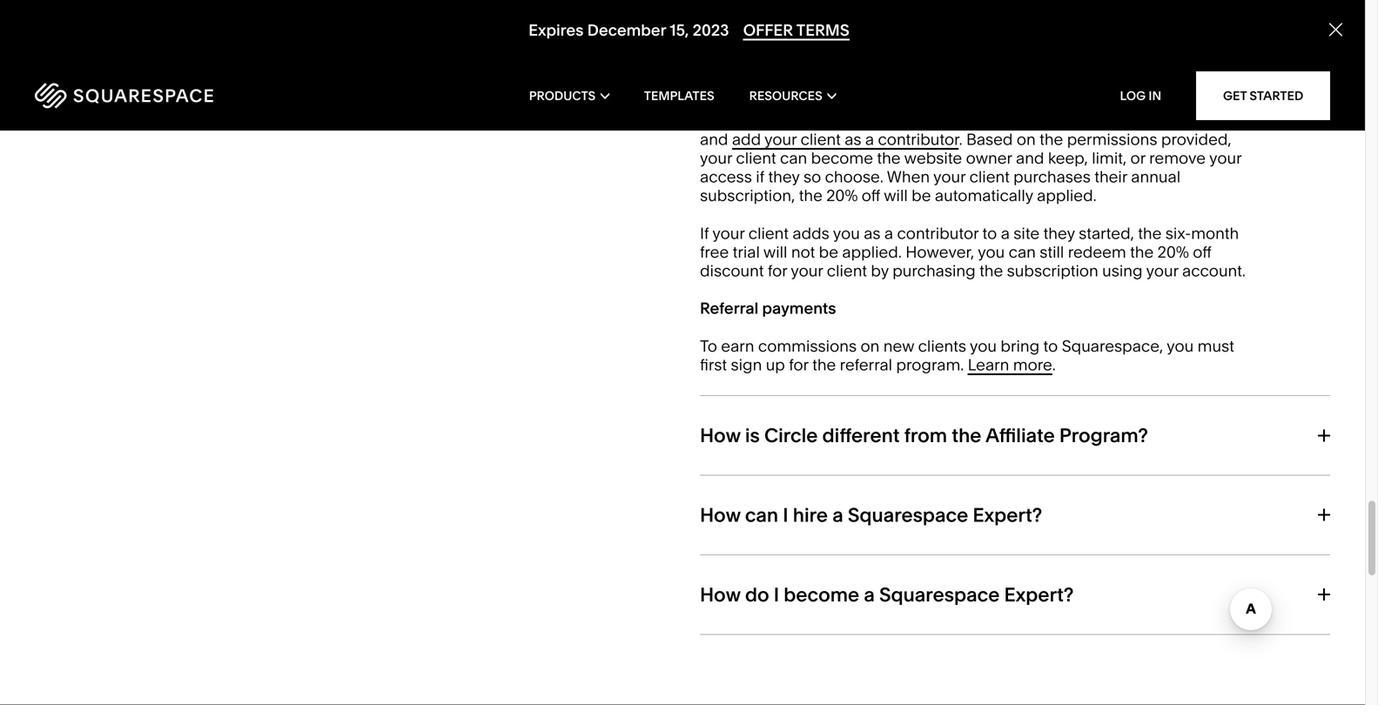 Task type: locate. For each thing, give the bounding box(es) containing it.
free down though
[[780, 73, 810, 92]]

expert?
[[973, 503, 1043, 527], [1005, 583, 1074, 607]]

month inside if your client adds you as a contributor to a site they started, the six-month free trial will not be applied. however, you can still redeem the 20% off discount for your client by purchasing the subscription using your account.
[[1192, 224, 1240, 243]]

i
[[783, 503, 789, 527], [774, 583, 780, 607]]

.
[[960, 130, 963, 149], [1053, 355, 1056, 375]]

0 horizontal spatial circle
[[765, 424, 818, 447]]

0 vertical spatial to
[[700, 111, 718, 130]]

if
[[756, 167, 765, 186]]

2 horizontal spatial can
[[1009, 243, 1036, 262]]

how for how is circle different from the affiliate program?
[[700, 424, 741, 447]]

1 how from the top
[[700, 424, 741, 447]]

1 horizontal spatial six-
[[1166, 224, 1192, 243]]

2 vertical spatial be
[[819, 243, 839, 262]]

applied. down keep,
[[1038, 186, 1097, 205]]

0 vertical spatial for
[[749, 36, 769, 55]]

0 vertical spatial as
[[845, 130, 862, 149]]

0 horizontal spatial new
[[884, 337, 915, 356]]

referral inside once you become a circle member, most of your benefits will activate automatically, though the referral payment benefit must be opted into. read below for more information.
[[890, 17, 942, 36]]

how do i become a squarespace expert?
[[700, 583, 1074, 607]]

2 vertical spatial how
[[700, 583, 741, 607]]

1 horizontal spatial as
[[864, 224, 881, 243]]

0 horizontal spatial trial
[[733, 243, 760, 262]]

off left when
[[862, 186, 881, 205]]

0 vertical spatial expert?
[[973, 503, 1043, 527]]

to
[[983, 224, 998, 243], [1044, 337, 1059, 356]]

1 horizontal spatial new
[[1004, 111, 1035, 130]]

as up 'choose.'
[[845, 130, 862, 149]]

the down resources
[[783, 111, 807, 130]]

1 vertical spatial month
[[836, 111, 884, 130]]

circle down in
[[1129, 111, 1172, 130]]

1 vertical spatial to
[[700, 337, 718, 356]]

resources
[[750, 88, 823, 103]]

for right below at top right
[[749, 36, 769, 55]]

on inside to earn commissions on new clients you bring to squarespace, you must first sign up for the referral program.
[[861, 337, 880, 356]]

trial
[[813, 73, 842, 92], [1039, 111, 1066, 130], [733, 243, 760, 262]]

six-
[[700, 73, 728, 92]]

client left not
[[749, 224, 789, 243]]

2 how from the top
[[700, 503, 741, 527]]

trial down information.
[[813, 73, 842, 92]]

client left by
[[827, 261, 868, 280]]

the inside once you become a circle member, most of your benefits will activate automatically, though the referral payment benefit must be opted into. read below for more information.
[[862, 17, 886, 36]]

2 vertical spatial can
[[745, 503, 779, 527]]

2 vertical spatial 20%
[[1158, 243, 1190, 262]]

your right using
[[1147, 261, 1179, 280]]

1 vertical spatial to
[[1044, 337, 1059, 356]]

be left "opted"
[[1111, 17, 1131, 36]]

activate left read
[[1157, 0, 1215, 17]]

squarespace for become
[[880, 583, 1000, 607]]

must inside once you become a circle member, most of your benefits will activate automatically, though the referral payment benefit must be opted into. read below for more information.
[[1071, 17, 1107, 36]]

will right 'choose.'
[[884, 186, 908, 205]]

and inside "to activate the six-month free trial, start a new trial on your circle account and"
[[700, 130, 729, 149]]

0 vertical spatial off
[[914, 73, 933, 92]]

can left hire
[[745, 503, 779, 527]]

3 how from the top
[[700, 583, 741, 607]]

add your client as a contributor
[[732, 130, 960, 149]]

2 horizontal spatial trial
[[1039, 111, 1066, 130]]

0 horizontal spatial 20%
[[827, 186, 858, 205]]

can right if
[[781, 148, 808, 168]]

get
[[1224, 88, 1248, 103]]

applied.
[[1038, 186, 1097, 205], [843, 243, 902, 262]]

1 vertical spatial six-
[[1166, 224, 1192, 243]]

become right do
[[784, 583, 860, 607]]

if
[[700, 224, 709, 243]]

must right benefit
[[1071, 17, 1107, 36]]

0 horizontal spatial off
[[862, 186, 881, 205]]

can inside . based on the permissions provided, your client can become the website owner and keep, limit, or remove your access if they so choose. when your client purchases their annual subscription, the 20% off will be automatically applied.
[[781, 148, 808, 168]]

a right start at the top right of the page
[[992, 111, 1001, 130]]

applied. inside . based on the permissions provided, your client can become the website owner and keep, limit, or remove your access if they so choose. when your client purchases their annual subscription, the 20% off will be automatically applied.
[[1038, 186, 1097, 205]]

off up trial, in the right of the page
[[914, 73, 933, 92]]

contributor up when
[[878, 130, 960, 149]]

annual up start at the top right of the page
[[937, 73, 987, 92]]

trial down subscriptions
[[1039, 111, 1066, 130]]

2 vertical spatial free
[[700, 243, 729, 262]]

your right add
[[765, 130, 797, 149]]

client up subscription,
[[736, 148, 777, 168]]

to inside if your client adds you as a contributor to a site they started, the six-month free trial will not be applied. however, you can still redeem the 20% off discount for your client by purchasing the subscription using your account.
[[983, 224, 998, 243]]

0 vertical spatial they
[[769, 167, 800, 186]]

to inside to earn commissions on new clients you bring to squarespace, you must first sign up for the referral program.
[[1044, 337, 1059, 356]]

be right not
[[819, 243, 839, 262]]

2 horizontal spatial circle
[[1129, 111, 1172, 130]]

. right bring
[[1053, 355, 1056, 375]]

1 horizontal spatial to
[[1044, 337, 1059, 356]]

the right redeem
[[1131, 243, 1154, 262]]

you right once
[[744, 0, 771, 17]]

. left based
[[960, 130, 963, 149]]

. based on the permissions provided, your client can become the website owner and keep, limit, or remove your access if they so choose. when your client purchases their annual subscription, the 20% off will be automatically applied.
[[700, 130, 1242, 205]]

0 horizontal spatial i
[[774, 583, 780, 607]]

2 horizontal spatial be
[[1111, 17, 1131, 36]]

2 vertical spatial off
[[1194, 243, 1212, 262]]

referral
[[890, 17, 942, 36], [840, 355, 893, 375]]

activate down resources
[[722, 111, 779, 130]]

20% inside . based on the permissions provided, your client can become the website owner and keep, limit, or remove your access if they so choose. when your client purchases their annual subscription, the 20% off will be automatically applied.
[[827, 186, 858, 205]]

month up account.
[[1192, 224, 1240, 243]]

1 vertical spatial contributor
[[898, 224, 979, 243]]

annual inside . based on the permissions provided, your client can become the website owner and keep, limit, or remove your access if they so choose. when your client purchases their annual subscription, the 20% off will be automatically applied.
[[1132, 167, 1181, 186]]

20% inside if your client adds you as a contributor to a site they started, the six-month free trial will not be applied. however, you can still redeem the 20% off discount for your client by purchasing the subscription using your account.
[[1158, 243, 1190, 262]]

more right learn at bottom
[[1014, 355, 1053, 375]]

0 horizontal spatial free
[[700, 243, 729, 262]]

or
[[1131, 148, 1146, 168]]

0 vertical spatial will
[[1129, 0, 1153, 17]]

they right "site" on the right of page
[[1044, 224, 1076, 243]]

as up by
[[864, 224, 881, 243]]

20%
[[878, 73, 910, 92], [827, 186, 858, 205], [1158, 243, 1190, 262]]

month down below at top right
[[728, 73, 776, 92]]

trial right the if
[[733, 243, 760, 262]]

1 horizontal spatial annual
[[1132, 167, 1181, 186]]

off
[[914, 73, 933, 92], [862, 186, 881, 205], [1194, 243, 1212, 262]]

1 vertical spatial circle
[[1129, 111, 1172, 130]]

by
[[871, 261, 889, 280]]

1 vertical spatial can
[[1009, 243, 1036, 262]]

1 vertical spatial off
[[862, 186, 881, 205]]

as inside if your client adds you as a contributor to a site they started, the six-month free trial will not be applied. however, you can still redeem the 20% off discount for your client by purchasing the subscription using your account.
[[864, 224, 881, 243]]

the right up
[[813, 355, 836, 375]]

1 horizontal spatial be
[[912, 186, 932, 205]]

1 horizontal spatial i
[[783, 503, 789, 527]]

referral up six-month free trial and 20% off annual subscriptions
[[890, 17, 942, 36]]

to down six- at the top of page
[[700, 111, 718, 130]]

owner
[[967, 148, 1013, 168]]

0 vertical spatial .
[[960, 130, 963, 149]]

as
[[845, 130, 862, 149], [864, 224, 881, 243]]

activate
[[1157, 0, 1215, 17], [722, 111, 779, 130]]

for left not
[[768, 261, 788, 280]]

off inside if your client adds you as a contributor to a site they started, the six-month free trial will not be applied. however, you can still redeem the 20% off discount for your client by purchasing the subscription using your account.
[[1194, 243, 1212, 262]]

your right the if
[[713, 224, 745, 243]]

on right commissions
[[861, 337, 880, 356]]

be down website
[[912, 186, 932, 205]]

circle right is
[[765, 424, 818, 447]]

circle up information.
[[854, 0, 897, 17]]

0 vertical spatial be
[[1111, 17, 1131, 36]]

learn
[[968, 355, 1010, 375]]

will inside once you become a circle member, most of your benefits will activate automatically, though the referral payment benefit must be opted into. read below for more information.
[[1129, 0, 1153, 17]]

to for to activate the six-month free trial, start a new trial on your circle account and
[[700, 111, 718, 130]]

2 horizontal spatial will
[[1129, 0, 1153, 17]]

commissions
[[759, 337, 857, 356]]

client down based
[[970, 167, 1010, 186]]

they inside if your client adds you as a contributor to a site they started, the six-month free trial will not be applied. however, you can still redeem the 20% off discount for your client by purchasing the subscription using your account.
[[1044, 224, 1076, 243]]

2 horizontal spatial off
[[1194, 243, 1212, 262]]

a up by
[[885, 224, 894, 243]]

1 vertical spatial referral
[[840, 355, 893, 375]]

six- up account.
[[1166, 224, 1192, 243]]

can left 'still' on the top right of page
[[1009, 243, 1036, 262]]

2 vertical spatial month
[[1192, 224, 1240, 243]]

they right if
[[769, 167, 800, 186]]

referral left the program.
[[840, 355, 893, 375]]

more up resources button
[[773, 36, 812, 55]]

learn more .
[[968, 355, 1056, 375]]

1 horizontal spatial .
[[1053, 355, 1056, 375]]

become up information.
[[775, 0, 837, 17]]

new inside to earn commissions on new clients you bring to squarespace, you must first sign up for the referral program.
[[884, 337, 915, 356]]

your right the of on the top right of the page
[[1030, 0, 1062, 17]]

i left hire
[[783, 503, 789, 527]]

so
[[804, 167, 822, 186]]

account
[[1176, 111, 1236, 130]]

once
[[700, 0, 741, 17]]

how
[[700, 424, 741, 447], [700, 503, 741, 527], [700, 583, 741, 607]]

2 horizontal spatial on
[[1070, 111, 1089, 130]]

0 vertical spatial trial
[[813, 73, 842, 92]]

0 vertical spatial more
[[773, 36, 812, 55]]

to
[[700, 111, 718, 130], [700, 337, 718, 356]]

to inside to earn commissions on new clients you bring to squarespace, you must first sign up for the referral program.
[[700, 337, 718, 356]]

2 horizontal spatial free
[[888, 111, 917, 130]]

client
[[801, 130, 841, 149], [736, 148, 777, 168], [970, 167, 1010, 186], [749, 224, 789, 243], [827, 261, 868, 280]]

0 vertical spatial new
[[1004, 111, 1035, 130]]

log             in
[[1121, 88, 1162, 103]]

new down subscriptions
[[1004, 111, 1035, 130]]

will
[[1129, 0, 1153, 17], [884, 186, 908, 205], [764, 243, 788, 262]]

20% right the so
[[827, 186, 858, 205]]

1 vertical spatial trial
[[1039, 111, 1066, 130]]

how for how can i hire a squarespace expert?
[[700, 503, 741, 527]]

and left keep,
[[1017, 148, 1045, 168]]

a up information.
[[841, 0, 850, 17]]

0 horizontal spatial and
[[700, 130, 729, 149]]

provided,
[[1162, 130, 1232, 149]]

on up keep,
[[1070, 111, 1089, 130]]

0 vertical spatial applied.
[[1038, 186, 1097, 205]]

0 vertical spatial six-
[[811, 111, 836, 130]]

0 vertical spatial how
[[700, 424, 741, 447]]

the right though
[[862, 17, 886, 36]]

0 vertical spatial circle
[[854, 0, 897, 17]]

a left "site" on the right of page
[[1001, 224, 1010, 243]]

to right bring
[[1044, 337, 1059, 356]]

0 vertical spatial activate
[[1157, 0, 1215, 17]]

for right up
[[789, 355, 809, 375]]

1 horizontal spatial free
[[780, 73, 810, 92]]

you right the 'squarespace,'
[[1167, 337, 1194, 356]]

be inside . based on the permissions provided, your client can become the website owner and keep, limit, or remove your access if they so choose. when your client purchases their annual subscription, the 20% off will be automatically applied.
[[912, 186, 932, 205]]

add your client as a contributor link
[[732, 130, 960, 150]]

must down account.
[[1198, 337, 1235, 356]]

expert? for how do i become a squarespace expert?
[[1005, 583, 1074, 607]]

1 to from the top
[[700, 111, 718, 130]]

1 horizontal spatial applied.
[[1038, 186, 1097, 205]]

1 horizontal spatial they
[[1044, 224, 1076, 243]]

be inside once you become a circle member, most of your benefits will activate automatically, though the referral payment benefit must be opted into. read below for more information.
[[1111, 17, 1131, 36]]

must
[[1071, 17, 1107, 36], [1198, 337, 1235, 356]]

0 horizontal spatial be
[[819, 243, 839, 262]]

0 horizontal spatial month
[[728, 73, 776, 92]]

contributor up purchasing
[[898, 224, 979, 243]]

and down information.
[[846, 73, 874, 92]]

automatically
[[935, 186, 1034, 205]]

your down 'log'
[[1093, 111, 1125, 130]]

0 vertical spatial annual
[[937, 73, 987, 92]]

the right started,
[[1139, 224, 1162, 243]]

month down six-month free trial and 20% off annual subscriptions
[[836, 111, 884, 130]]

1 vertical spatial as
[[864, 224, 881, 243]]

1 vertical spatial they
[[1044, 224, 1076, 243]]

to left earn
[[700, 337, 718, 356]]

0 vertical spatial squarespace
[[848, 503, 969, 527]]

client up the so
[[801, 130, 841, 149]]

1 vertical spatial i
[[774, 583, 780, 607]]

remove
[[1150, 148, 1207, 168]]

program?
[[1060, 424, 1149, 447]]

applied. right adds
[[843, 243, 902, 262]]

0 horizontal spatial .
[[960, 130, 963, 149]]

become left when
[[812, 148, 874, 168]]

first
[[700, 355, 727, 375]]

website
[[905, 148, 963, 168]]

0 horizontal spatial as
[[845, 130, 862, 149]]

1 vertical spatial for
[[768, 261, 788, 280]]

six- down resources
[[811, 111, 836, 130]]

0 horizontal spatial six-
[[811, 111, 836, 130]]

month
[[728, 73, 776, 92], [836, 111, 884, 130], [1192, 224, 1240, 243]]

six- inside if your client adds you as a contributor to a site they started, the six-month free trial will not be applied. however, you can still redeem the 20% off discount for your client by purchasing the subscription using your account.
[[1166, 224, 1192, 243]]

from
[[905, 424, 948, 447]]

applied. inside if your client adds you as a contributor to a site they started, the six-month free trial will not be applied. however, you can still redeem the 20% off discount for your client by purchasing the subscription using your account.
[[843, 243, 902, 262]]

different
[[823, 424, 900, 447]]

will inside if your client adds you as a contributor to a site they started, the six-month free trial will not be applied. however, you can still redeem the 20% off discount for your client by purchasing the subscription using your account.
[[764, 243, 788, 262]]

on inside . based on the permissions provided, your client can become the website owner and keep, limit, or remove your access if they so choose. when your client purchases their annual subscription, the 20% off will be automatically applied.
[[1017, 130, 1036, 149]]

0 horizontal spatial will
[[764, 243, 788, 262]]

six-
[[811, 111, 836, 130], [1166, 224, 1192, 243]]

still
[[1040, 243, 1065, 262]]

sign
[[731, 355, 762, 375]]

started,
[[1079, 224, 1135, 243]]

on
[[1070, 111, 1089, 130], [1017, 130, 1036, 149], [861, 337, 880, 356]]

0 horizontal spatial must
[[1071, 17, 1107, 36]]

your inside once you become a circle member, most of your benefits will activate automatically, though the referral payment benefit must be opted into. read below for more information.
[[1030, 0, 1062, 17]]

and left add
[[700, 130, 729, 149]]

0 horizontal spatial activate
[[722, 111, 779, 130]]

choose.
[[825, 167, 884, 186]]

1 vertical spatial how
[[700, 503, 741, 527]]

more
[[773, 36, 812, 55], [1014, 355, 1053, 375]]

2 to from the top
[[700, 337, 718, 356]]

2 horizontal spatial 20%
[[1158, 243, 1190, 262]]

1 vertical spatial become
[[812, 148, 874, 168]]

2 vertical spatial will
[[764, 243, 788, 262]]

earn
[[722, 337, 755, 356]]

0 vertical spatial i
[[783, 503, 789, 527]]

activate inside "to activate the six-month free trial, start a new trial on your circle account and"
[[722, 111, 779, 130]]

to left "site" on the right of page
[[983, 224, 998, 243]]

annual right their
[[1132, 167, 1181, 186]]

become inside once you become a circle member, most of your benefits will activate automatically, though the referral payment benefit must be opted into. read below for more information.
[[775, 0, 837, 17]]

i for become
[[774, 583, 780, 607]]

on right based
[[1017, 130, 1036, 149]]

will left not
[[764, 243, 788, 262]]

off right using
[[1194, 243, 1212, 262]]

1 horizontal spatial must
[[1198, 337, 1235, 356]]

most
[[971, 0, 1008, 17]]

not
[[792, 243, 816, 262]]

templates link
[[644, 61, 715, 131]]

account.
[[1183, 261, 1246, 280]]

2 vertical spatial become
[[784, 583, 860, 607]]

expert? for how can i hire a squarespace expert?
[[973, 503, 1043, 527]]

20% down information.
[[878, 73, 910, 92]]

1 vertical spatial applied.
[[843, 243, 902, 262]]

will right benefits
[[1129, 0, 1153, 17]]

free left trial, in the right of the page
[[888, 111, 917, 130]]

you
[[744, 0, 771, 17], [833, 224, 860, 243], [978, 243, 1005, 262], [970, 337, 997, 356], [1167, 337, 1194, 356]]

free up the referral
[[700, 243, 729, 262]]

0 horizontal spatial on
[[861, 337, 880, 356]]

more inside once you become a circle member, most of your benefits will activate automatically, though the referral payment benefit must be opted into. read below for more information.
[[773, 36, 812, 55]]

the up adds
[[799, 186, 823, 205]]

your
[[1030, 0, 1062, 17], [1093, 111, 1125, 130], [765, 130, 797, 149], [700, 148, 733, 168], [1210, 148, 1242, 168], [934, 167, 966, 186], [713, 224, 745, 243], [791, 261, 824, 280], [1147, 261, 1179, 280]]

1 horizontal spatial will
[[884, 186, 908, 205]]

can
[[781, 148, 808, 168], [1009, 243, 1036, 262], [745, 503, 779, 527]]

2 vertical spatial trial
[[733, 243, 760, 262]]

0 vertical spatial become
[[775, 0, 837, 17]]

to inside "to activate the six-month free trial, start a new trial on your circle account and"
[[700, 111, 718, 130]]

1 vertical spatial must
[[1198, 337, 1235, 356]]

be
[[1111, 17, 1131, 36], [912, 186, 932, 205], [819, 243, 839, 262]]

for
[[749, 36, 769, 55], [768, 261, 788, 280], [789, 355, 809, 375]]

1 horizontal spatial activate
[[1157, 0, 1215, 17]]

i right do
[[774, 583, 780, 607]]

trial inside if your client adds you as a contributor to a site they started, the six-month free trial will not be applied. however, you can still redeem the 20% off discount for your client by purchasing the subscription using your account.
[[733, 243, 760, 262]]

to for to earn commissions on new clients you bring to squarespace, you must first sign up for the referral program.
[[700, 337, 718, 356]]

2 horizontal spatial and
[[1017, 148, 1045, 168]]

1 vertical spatial more
[[1014, 355, 1053, 375]]

to for bring
[[1044, 337, 1059, 356]]

a inside "to activate the six-month free trial, start a new trial on your circle account and"
[[992, 111, 1001, 130]]

0 vertical spatial can
[[781, 148, 808, 168]]

0 horizontal spatial applied.
[[843, 243, 902, 262]]

1 horizontal spatial month
[[836, 111, 884, 130]]



Task type: vqa. For each thing, say whether or not it's contained in the screenshot.
For a limited time, take 20% off any new website plan. Use code at checkout: DEC20WC at the top of page
no



Task type: describe. For each thing, give the bounding box(es) containing it.
to activate the six-month free trial, start a new trial on your circle account and
[[700, 111, 1236, 149]]

1 horizontal spatial and
[[846, 73, 874, 92]]

how can i hire a squarespace expert?
[[700, 503, 1043, 527]]

learn more link
[[968, 355, 1053, 375]]

clients
[[919, 337, 967, 356]]

opted
[[1134, 17, 1178, 36]]

site
[[1014, 224, 1040, 243]]

a inside once you become a circle member, most of your benefits will activate automatically, though the referral payment benefit must be opted into. read below for more information.
[[841, 0, 850, 17]]

as inside add your client as a contributor link
[[845, 130, 862, 149]]

for inside if your client adds you as a contributor to a site they started, the six-month free trial will not be applied. however, you can still redeem the 20% off discount for your client by purchasing the subscription using your account.
[[768, 261, 788, 280]]

once you become a circle member, most of your benefits will activate automatically, though the referral payment benefit must be opted into. read below for more information.
[[700, 0, 1255, 55]]

however,
[[906, 243, 975, 262]]

a down how can i hire a squarespace expert?
[[864, 583, 875, 607]]

adds
[[793, 224, 830, 243]]

permissions
[[1068, 130, 1158, 149]]

started
[[1250, 88, 1304, 103]]

circle inside once you become a circle member, most of your benefits will activate automatically, though the referral payment benefit must be opted into. read below for more information.
[[854, 0, 897, 17]]

purchasing
[[893, 261, 976, 280]]

the right from
[[952, 424, 982, 447]]

a right hire
[[833, 503, 844, 527]]

resources button
[[750, 61, 836, 131]]

0 vertical spatial free
[[780, 73, 810, 92]]

get started link
[[1197, 71, 1331, 120]]

affiliate
[[986, 424, 1056, 447]]

i for hire
[[783, 503, 789, 527]]

the right however, on the top right of page
[[980, 261, 1004, 280]]

circle inside "to activate the six-month free trial, start a new trial on your circle account and"
[[1129, 111, 1172, 130]]

your left if
[[700, 148, 733, 168]]

based
[[967, 130, 1013, 149]]

squarespace,
[[1062, 337, 1164, 356]]

0 horizontal spatial can
[[745, 503, 779, 527]]

you left bring
[[970, 337, 997, 356]]

is
[[745, 424, 760, 447]]

if your client adds you as a contributor to a site they started, the six-month free trial will not be applied. however, you can still redeem the 20% off discount for your client by purchasing the subscription using your account.
[[700, 224, 1246, 280]]

the left website
[[878, 148, 901, 168]]

0 vertical spatial month
[[728, 73, 776, 92]]

get started
[[1224, 88, 1304, 103]]

referral inside to earn commissions on new clients you bring to squarespace, you must first sign up for the referral program.
[[840, 355, 893, 375]]

start
[[955, 111, 988, 130]]

. inside . based on the permissions provided, your client can become the website owner and keep, limit, or remove your access if they so choose. when your client purchases their annual subscription, the 20% off will be automatically applied.
[[960, 130, 963, 149]]

log
[[1121, 88, 1146, 103]]

become inside . based on the permissions provided, your client can become the website owner and keep, limit, or remove your access if they so choose. when your client purchases their annual subscription, the 20% off will be automatically applied.
[[812, 148, 874, 168]]

your down adds
[[791, 261, 824, 280]]

purchases
[[1014, 167, 1091, 186]]

your down account
[[1210, 148, 1242, 168]]

program.
[[897, 355, 964, 375]]

how for how do i become a squarespace expert?
[[700, 583, 741, 607]]

do
[[745, 583, 770, 607]]

squarespace for hire
[[848, 503, 969, 527]]

subscriptions
[[991, 73, 1092, 92]]

squarespace logo link
[[35, 83, 294, 109]]

0 horizontal spatial annual
[[937, 73, 987, 92]]

trial inside "to activate the six-month free trial, start a new trial on your circle account and"
[[1039, 111, 1066, 130]]

on inside "to activate the six-month free trial, start a new trial on your circle account and"
[[1070, 111, 1089, 130]]

add
[[732, 130, 761, 149]]

you left "site" on the right of page
[[978, 243, 1005, 262]]

2 vertical spatial circle
[[765, 424, 818, 447]]

redeem
[[1069, 243, 1127, 262]]

member,
[[901, 0, 967, 17]]

benefit
[[1015, 17, 1067, 36]]

keep,
[[1049, 148, 1089, 168]]

in
[[1149, 88, 1162, 103]]

the up purchases
[[1040, 130, 1064, 149]]

1 horizontal spatial off
[[914, 73, 933, 92]]

1 horizontal spatial more
[[1014, 355, 1053, 375]]

into.
[[1182, 17, 1213, 36]]

must inside to earn commissions on new clients you bring to squarespace, you must first sign up for the referral program.
[[1198, 337, 1235, 356]]

payments
[[763, 299, 837, 318]]

0 vertical spatial 20%
[[878, 73, 910, 92]]

free inside "to activate the six-month free trial, start a new trial on your circle account and"
[[888, 111, 917, 130]]

squarespace logo image
[[35, 83, 213, 109]]

hire
[[793, 503, 828, 527]]

templates
[[644, 88, 715, 103]]

1 horizontal spatial trial
[[813, 73, 842, 92]]

benefits
[[1066, 0, 1126, 17]]

referral payments
[[700, 299, 837, 318]]

to earn commissions on new clients you bring to squarespace, you must first sign up for the referral program.
[[700, 337, 1235, 375]]

to for contributor
[[983, 224, 998, 243]]

and inside . based on the permissions provided, your client can become the website owner and keep, limit, or remove your access if they so choose. when your client purchases their annual subscription, the 20% off will be automatically applied.
[[1017, 148, 1045, 168]]

how is circle different from the affiliate program?
[[700, 424, 1149, 447]]

activate inside once you become a circle member, most of your benefits will activate automatically, though the referral payment benefit must be opted into. read below for more information.
[[1157, 0, 1215, 17]]

using
[[1103, 261, 1143, 280]]

below
[[700, 36, 746, 55]]

your inside "to activate the six-month free trial, start a new trial on your circle account and"
[[1093, 111, 1125, 130]]

you right adds
[[833, 224, 860, 243]]

a up 'choose.'
[[866, 130, 875, 149]]

when
[[887, 167, 930, 186]]

for inside once you become a circle member, most of your benefits will activate automatically, though the referral payment benefit must be opted into. read below for more information.
[[749, 36, 769, 55]]

information.
[[816, 36, 904, 55]]

access
[[700, 167, 752, 186]]

read
[[1217, 17, 1255, 36]]

the inside "to activate the six-month free trial, start a new trial on your circle account and"
[[783, 111, 807, 130]]

products
[[529, 88, 596, 103]]

will inside . based on the permissions provided, your client can become the website owner and keep, limit, or remove your access if they so choose. when your client purchases their annual subscription, the 20% off will be automatically applied.
[[884, 186, 908, 205]]

off inside . based on the permissions provided, your client can become the website owner and keep, limit, or remove your access if they so choose. when your client purchases their annual subscription, the 20% off will be automatically applied.
[[862, 186, 881, 205]]

six- inside "to activate the six-month free trial, start a new trial on your circle account and"
[[811, 111, 836, 130]]

subscription
[[1008, 261, 1099, 280]]

month inside "to activate the six-month free trial, start a new trial on your circle account and"
[[836, 111, 884, 130]]

limit,
[[1092, 148, 1127, 168]]

your right when
[[934, 167, 966, 186]]

automatically,
[[700, 17, 802, 36]]

of
[[1012, 0, 1026, 17]]

can inside if your client adds you as a contributor to a site they started, the six-month free trial will not be applied. however, you can still redeem the 20% off discount for your client by purchasing the subscription using your account.
[[1009, 243, 1036, 262]]

be inside if your client adds you as a contributor to a site they started, the six-month free trial will not be applied. however, you can still redeem the 20% off discount for your client by purchasing the subscription using your account.
[[819, 243, 839, 262]]

six-month free trial and 20% off annual subscriptions
[[700, 73, 1092, 92]]

free inside if your client adds you as a contributor to a site they started, the six-month free trial will not be applied. however, you can still redeem the 20% off discount for your client by purchasing the subscription using your account.
[[700, 243, 729, 262]]

though
[[806, 17, 858, 36]]

0 vertical spatial contributor
[[878, 130, 960, 149]]

new inside "to activate the six-month free trial, start a new trial on your circle account and"
[[1004, 111, 1035, 130]]

their
[[1095, 167, 1128, 186]]

they inside . based on the permissions provided, your client can become the website owner and keep, limit, or remove your access if they so choose. when your client purchases their annual subscription, the 20% off will be automatically applied.
[[769, 167, 800, 186]]

products button
[[529, 61, 610, 131]]

bring
[[1001, 337, 1040, 356]]

log             in link
[[1121, 88, 1162, 103]]

you inside once you become a circle member, most of your benefits will activate automatically, though the referral payment benefit must be opted into. read below for more information.
[[744, 0, 771, 17]]

referral
[[700, 299, 759, 318]]

the inside to earn commissions on new clients you bring to squarespace, you must first sign up for the referral program.
[[813, 355, 836, 375]]

trial,
[[921, 111, 952, 130]]

contributor inside if your client adds you as a contributor to a site they started, the six-month free trial will not be applied. however, you can still redeem the 20% off discount for your client by purchasing the subscription using your account.
[[898, 224, 979, 243]]

up
[[766, 355, 786, 375]]

discount
[[700, 261, 764, 280]]

payment
[[946, 17, 1011, 36]]

subscription,
[[700, 186, 796, 205]]

for inside to earn commissions on new clients you bring to squarespace, you must first sign up for the referral program.
[[789, 355, 809, 375]]



